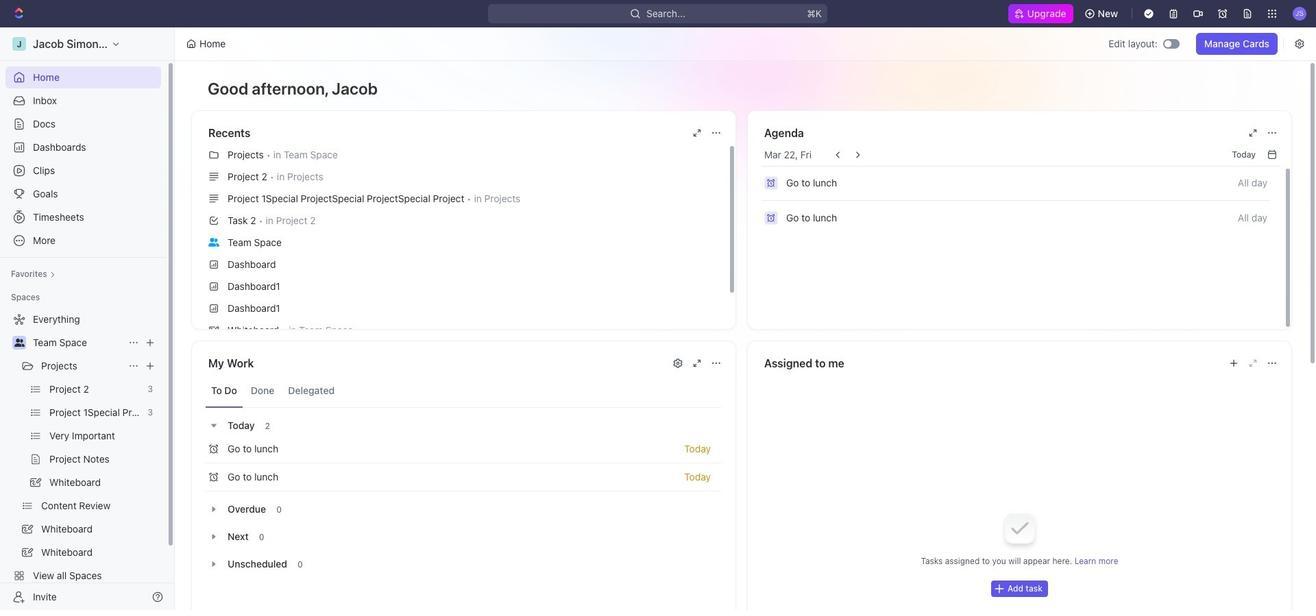 Task type: vqa. For each thing, say whether or not it's contained in the screenshot.
the bottom business time image
no



Task type: describe. For each thing, give the bounding box(es) containing it.
tree inside sidebar navigation
[[5, 309, 161, 610]]

sidebar navigation
[[0, 27, 178, 610]]



Task type: locate. For each thing, give the bounding box(es) containing it.
jacob simon's workspace, , element
[[12, 37, 26, 51]]

tab list
[[206, 374, 722, 408]]

user group image
[[209, 238, 219, 247]]

tree
[[5, 309, 161, 610]]

user group image
[[14, 339, 24, 347]]



